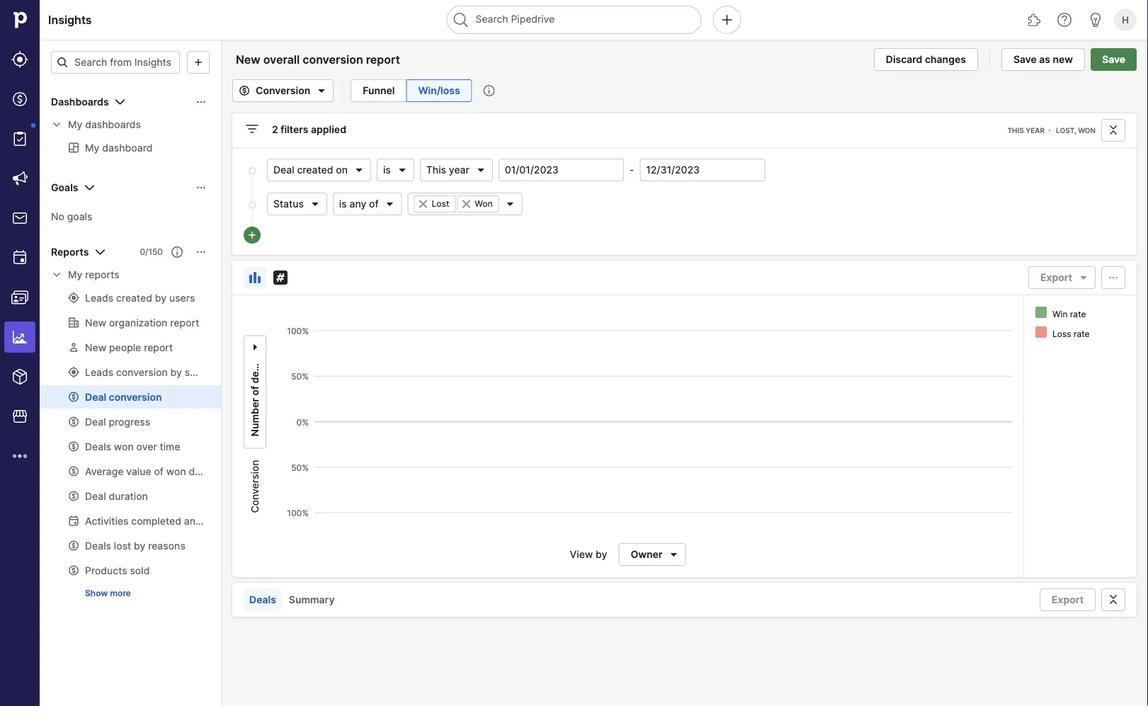 Task type: locate. For each thing, give the bounding box(es) containing it.
color primary image inside status popup button
[[309, 198, 321, 210]]

color secondary image right color undefined icon
[[51, 119, 62, 130]]

is any of button
[[333, 193, 402, 215]]

more image
[[11, 448, 28, 465]]

of down deals
[[249, 386, 261, 396]]

save
[[1014, 53, 1037, 66], [1102, 53, 1126, 66]]

0/150
[[140, 247, 163, 257]]

export button
[[1029, 266, 1096, 289], [1040, 589, 1096, 611]]

activities image
[[11, 249, 28, 266]]

save as new button
[[1002, 48, 1085, 71]]

rate for loss rate
[[1074, 329, 1090, 339]]

color primary image
[[313, 82, 330, 99], [244, 120, 261, 137], [353, 164, 365, 176], [397, 164, 408, 176], [81, 179, 98, 196], [196, 182, 207, 193], [309, 198, 321, 210], [384, 198, 396, 210], [418, 198, 429, 210], [505, 198, 516, 210], [92, 244, 109, 261], [171, 247, 183, 258], [196, 247, 207, 258], [1105, 594, 1122, 606]]

deals
[[249, 594, 276, 606]]

Search Pipedrive field
[[447, 6, 702, 34]]

sales inbox image
[[11, 210, 28, 227]]

1 vertical spatial reports
[[85, 269, 119, 281]]

1 vertical spatial color secondary image
[[51, 269, 62, 281]]

1 horizontal spatial this year
[[1008, 126, 1045, 135]]

color primary image inside owner button
[[665, 549, 682, 560]]

year left lost,
[[1026, 126, 1045, 135]]

save for save
[[1102, 53, 1126, 66]]

as
[[1039, 53, 1051, 66]]

0 vertical spatial of
[[369, 198, 379, 210]]

0 vertical spatial color secondary image
[[51, 119, 62, 130]]

goals
[[51, 182, 78, 194], [67, 210, 92, 222]]

this
[[1008, 126, 1024, 135], [426, 164, 446, 176]]

this year left lost,
[[1008, 126, 1045, 135]]

of right any
[[369, 198, 379, 210]]

2 filters applied
[[272, 124, 346, 136]]

this year up the lost
[[426, 164, 470, 176]]

2
[[272, 124, 278, 136]]

color secondary image left the "my reports"
[[51, 269, 62, 281]]

reports up the "my reports"
[[51, 246, 89, 258]]

discard changes button
[[874, 48, 978, 71]]

save left as
[[1014, 53, 1037, 66]]

0 vertical spatial conversion
[[256, 85, 310, 97]]

2 color secondary image from the top
[[51, 269, 62, 281]]

export
[[1041, 272, 1073, 284], [1052, 594, 1084, 606]]

is any of
[[339, 198, 379, 210]]

year inside popup button
[[449, 164, 470, 176]]

is for is
[[383, 164, 391, 176]]

rate right win
[[1070, 309, 1086, 319]]

deals
[[249, 358, 261, 384]]

this year
[[1008, 126, 1045, 135], [426, 164, 470, 176]]

2 save from the left
[[1102, 53, 1126, 66]]

color primary image inside the conversion button
[[236, 85, 253, 96]]

my down no goals at left
[[68, 269, 82, 281]]

this left lost,
[[1008, 126, 1024, 135]]

1 vertical spatial export
[[1052, 594, 1084, 606]]

1 vertical spatial dashboards
[[85, 119, 141, 131]]

my
[[68, 119, 82, 131], [68, 269, 82, 281]]

dashboards up my dashboards
[[51, 96, 109, 108]]

color primary image inside is popup button
[[397, 164, 408, 176]]

0 vertical spatial dashboards
[[51, 96, 109, 108]]

summary button
[[283, 589, 340, 611]]

won right lost,
[[1078, 126, 1096, 135]]

region
[[272, 318, 1012, 545]]

my right color undefined icon
[[68, 119, 82, 131]]

of
[[369, 198, 379, 210], [249, 386, 261, 396]]

1 horizontal spatial of
[[369, 198, 379, 210]]

1 horizontal spatial this
[[1008, 126, 1024, 135]]

color primary image inside the conversion button
[[313, 82, 330, 99]]

1 vertical spatial is
[[339, 198, 347, 210]]

0 horizontal spatial this
[[426, 164, 446, 176]]

0 horizontal spatial won
[[475, 199, 493, 209]]

0 horizontal spatial this year
[[426, 164, 470, 176]]

0 horizontal spatial is
[[339, 198, 347, 210]]

status button
[[267, 193, 327, 215]]

1 vertical spatial of
[[249, 386, 261, 396]]

Deal created on field
[[267, 159, 371, 181]]

lost, won
[[1056, 126, 1096, 135]]

conversion down the number
[[249, 460, 261, 513]]

1 vertical spatial won
[[475, 199, 493, 209]]

reports down no goals at left
[[85, 269, 119, 281]]

info image
[[484, 85, 495, 96]]

products image
[[11, 368, 28, 385]]

1 horizontal spatial won
[[1078, 126, 1096, 135]]

0 vertical spatial year
[[1026, 126, 1045, 135]]

rate right loss
[[1074, 329, 1090, 339]]

0 vertical spatial is
[[383, 164, 391, 176]]

this inside popup button
[[426, 164, 446, 176]]

won right the lost
[[475, 199, 493, 209]]

0 horizontal spatial of
[[249, 386, 261, 396]]

lost,
[[1056, 126, 1077, 135]]

menu
[[0, 0, 40, 706]]

quick help image
[[1056, 11, 1073, 28]]

reports
[[51, 246, 89, 258], [85, 269, 119, 281]]

goals up no
[[51, 182, 78, 194]]

is inside field
[[339, 198, 347, 210]]

0 vertical spatial my
[[68, 119, 82, 131]]

is field
[[377, 159, 414, 181]]

is
[[383, 164, 391, 176], [339, 198, 347, 210]]

contacts image
[[11, 289, 28, 306]]

2 my from the top
[[68, 269, 82, 281]]

1 color secondary image from the top
[[51, 119, 62, 130]]

discard
[[886, 53, 923, 66]]

1 vertical spatial my
[[68, 269, 82, 281]]

year
[[1026, 126, 1045, 135], [449, 164, 470, 176]]

year up the lost
[[449, 164, 470, 176]]

won
[[1078, 126, 1096, 135], [475, 199, 493, 209]]

0 vertical spatial goals
[[51, 182, 78, 194]]

filters
[[281, 124, 309, 136]]

menu item
[[0, 317, 40, 357]]

0 horizontal spatial year
[[449, 164, 470, 176]]

conversion inside button
[[256, 85, 310, 97]]

1 horizontal spatial year
[[1026, 126, 1045, 135]]

1 horizontal spatial save
[[1102, 53, 1126, 66]]

1 vertical spatial rate
[[1074, 329, 1090, 339]]

1 my from the top
[[68, 119, 82, 131]]

rate
[[1070, 309, 1086, 319], [1074, 329, 1090, 339]]

owner
[[631, 549, 663, 561]]

h button
[[1111, 6, 1140, 34]]

of inside button
[[249, 386, 261, 396]]

is inside field
[[383, 164, 391, 176]]

0 vertical spatial export button
[[1029, 266, 1096, 289]]

0 vertical spatial rate
[[1070, 309, 1086, 319]]

save button
[[1091, 48, 1137, 71]]

this up the lost
[[426, 164, 446, 176]]

on
[[336, 164, 348, 176]]

color secondary image
[[51, 119, 62, 130], [51, 269, 62, 281]]

0 vertical spatial this
[[1008, 126, 1024, 135]]

conversion up 2
[[256, 85, 310, 97]]

sales assistant image
[[1087, 11, 1104, 28]]

1 vertical spatial this year
[[426, 164, 470, 176]]

color primary image inside is any of popup button
[[384, 198, 396, 210]]

summary
[[289, 594, 335, 606]]

Search from Insights text field
[[51, 51, 180, 74]]

is left any
[[339, 198, 347, 210]]

goals button
[[40, 176, 221, 199]]

1 vertical spatial this
[[426, 164, 446, 176]]

dashboards down dashboards button
[[85, 119, 141, 131]]

color primary image inside the number of deals button
[[249, 339, 261, 356]]

insights image
[[11, 329, 28, 346]]

conversion
[[256, 85, 310, 97], [249, 460, 261, 513]]

color primary inverted image
[[247, 230, 258, 241]]

deal created on
[[273, 164, 348, 176]]

1 vertical spatial year
[[449, 164, 470, 176]]

this year inside popup button
[[426, 164, 470, 176]]

1 save from the left
[[1014, 53, 1037, 66]]

number
[[249, 398, 261, 437]]

color primary image
[[57, 57, 68, 68], [190, 57, 207, 68], [236, 85, 253, 96], [112, 94, 129, 111], [196, 96, 207, 108], [1105, 125, 1122, 136], [475, 164, 487, 176], [461, 198, 472, 210], [247, 269, 264, 286], [272, 269, 289, 286], [1075, 272, 1092, 283], [1105, 272, 1122, 283], [249, 339, 261, 356], [665, 549, 682, 560]]

is up is any of field
[[383, 164, 391, 176]]

goals right no
[[67, 210, 92, 222]]

0 horizontal spatial save
[[1014, 53, 1037, 66]]

deal
[[273, 164, 294, 176]]

deals button
[[244, 589, 282, 611]]

none field containing lost
[[408, 193, 522, 215]]

1 horizontal spatial is
[[383, 164, 391, 176]]

save as new
[[1014, 53, 1073, 66]]

my for my reports
[[68, 269, 82, 281]]

dashboards
[[51, 96, 109, 108], [85, 119, 141, 131]]

None field
[[408, 193, 522, 215]]

save down h button
[[1102, 53, 1126, 66]]

loss
[[1053, 329, 1072, 339]]

win rate
[[1053, 309, 1086, 319]]



Task type: describe. For each thing, give the bounding box(es) containing it.
no
[[51, 210, 64, 222]]

view by
[[570, 549, 607, 561]]

goals inside "goals" button
[[51, 182, 78, 194]]

conversion button
[[232, 79, 334, 102]]

win/loss
[[418, 85, 460, 97]]

of inside popup button
[[369, 198, 379, 210]]

0 vertical spatial export
[[1041, 272, 1073, 284]]

1 vertical spatial export button
[[1040, 589, 1096, 611]]

number of deals button
[[244, 335, 266, 449]]

show more button
[[79, 585, 137, 602]]

show more
[[85, 588, 131, 599]]

win
[[1053, 309, 1068, 319]]

dashboards inside button
[[51, 96, 109, 108]]

this year button
[[420, 159, 493, 181]]

win/loss button
[[407, 79, 472, 102]]

0 vertical spatial this year
[[1008, 126, 1045, 135]]

deals image
[[11, 91, 28, 108]]

This year field
[[420, 159, 493, 181]]

is button
[[377, 159, 414, 181]]

new
[[1053, 53, 1073, 66]]

color primary image inside deal created on popup button
[[353, 164, 365, 176]]

created
[[297, 164, 333, 176]]

discard changes
[[886, 53, 966, 66]]

funnel
[[363, 85, 395, 97]]

no goals
[[51, 210, 92, 222]]

MM/DD/YYYY text field
[[499, 159, 624, 181]]

funnel button
[[351, 79, 407, 102]]

my dashboards
[[68, 119, 141, 131]]

MM/DD/YYYY text field
[[640, 159, 765, 181]]

my for my dashboards
[[68, 119, 82, 131]]

number of deals
[[249, 358, 261, 437]]

New overall conversion report field
[[232, 50, 427, 69]]

Status field
[[267, 193, 327, 215]]

rate for win rate
[[1070, 309, 1086, 319]]

by
[[596, 549, 607, 561]]

0 vertical spatial reports
[[51, 246, 89, 258]]

1 vertical spatial goals
[[67, 210, 92, 222]]

campaigns image
[[11, 170, 28, 187]]

view
[[570, 549, 593, 561]]

marketplace image
[[11, 408, 28, 425]]

won inside field
[[475, 199, 493, 209]]

color primary image inside field
[[461, 198, 472, 210]]

0 vertical spatial won
[[1078, 126, 1096, 135]]

color secondary image for my reports
[[51, 269, 62, 281]]

1 vertical spatial conversion
[[249, 460, 261, 513]]

is any of field
[[333, 193, 402, 215]]

owner button
[[619, 543, 686, 566]]

dashboards button
[[40, 91, 221, 113]]

quick add image
[[719, 11, 736, 28]]

any
[[350, 198, 366, 210]]

my reports
[[68, 269, 119, 281]]

insights
[[48, 13, 92, 27]]

-
[[630, 164, 634, 176]]

is for is any of
[[339, 198, 347, 210]]

color undefined image
[[11, 130, 28, 147]]

show
[[85, 588, 108, 599]]

loss rate
[[1053, 329, 1090, 339]]

color primary image inside this year popup button
[[475, 164, 487, 176]]

leads image
[[11, 51, 28, 68]]

applied
[[311, 124, 346, 136]]

color secondary image for my dashboards
[[51, 119, 62, 130]]

save for save as new
[[1014, 53, 1037, 66]]

changes
[[925, 53, 966, 66]]

home image
[[9, 9, 30, 30]]

status
[[273, 198, 304, 210]]

more
[[110, 588, 131, 599]]

deal created on button
[[267, 159, 371, 181]]

lost
[[432, 199, 449, 209]]

h
[[1122, 14, 1129, 25]]



Task type: vqa. For each thing, say whether or not it's contained in the screenshot.
1
no



